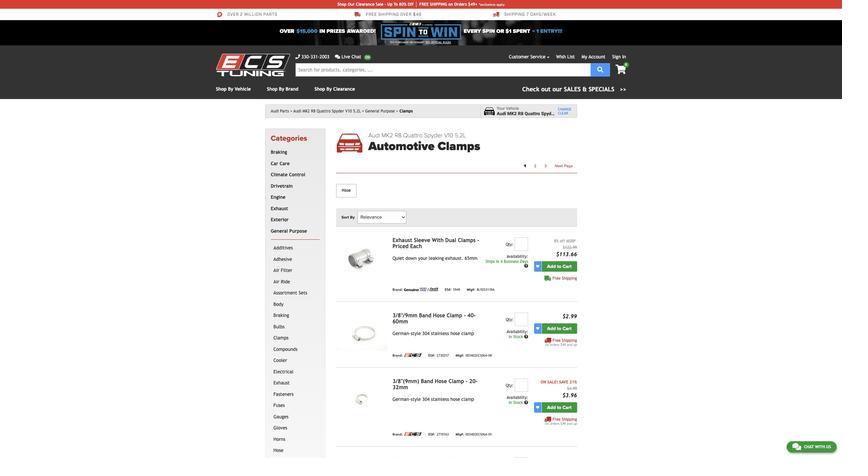 Task type: describe. For each thing, give the bounding box(es) containing it.
audi parts
[[271, 109, 289, 114]]

ecs tuning 'spin to win' contest logo image
[[381, 23, 461, 40]]

paginated product list navigation navigation
[[368, 162, 577, 170]]

qty: for 40-
[[506, 318, 514, 322]]

quattro for audi mk2 r8 quattro spyder v10 5.2l automotive clamps
[[403, 132, 423, 139]]

1 horizontal spatial in
[[496, 260, 500, 264]]

quattro inside your vehicle audi mk2 r8 quattro spyder v10 5.2l
[[525, 111, 540, 116]]

shipping left 7
[[505, 12, 525, 17]]

to for 3/8"/9mm band hose clamp - 40- 60mm
[[557, 326, 562, 332]]

$122.99
[[563, 245, 577, 250]]

mfg#: for exhaust sleeve with dual clamps - priced each
[[467, 288, 476, 292]]

parts
[[264, 12, 278, 17]]

my account link
[[582, 54, 606, 60]]

drivetrain link
[[270, 181, 318, 192]]

your
[[418, 256, 428, 261]]

0 horizontal spatial 2
[[240, 12, 243, 17]]

in stock for $2.99
[[509, 335, 524, 340]]

1 free shipping on orders $49 and up from the top
[[546, 339, 577, 347]]

by for brand
[[279, 86, 284, 92]]

3/8"/9mm band hose clamp - 40- 60mm link
[[393, 313, 476, 325]]

v10 for audi mk2 r8 quattro spyder v10 5.2l
[[345, 109, 352, 114]]

over for over 2 million parts
[[228, 12, 239, 17]]

control
[[289, 172, 305, 178]]

1 vertical spatial chat
[[804, 445, 814, 450]]

ecs tuning image
[[216, 54, 290, 76]]

live chat link
[[335, 53, 371, 61]]

5.2l for audi mk2 r8 quattro spyder v10 5.2l
[[353, 109, 361, 114]]

care
[[280, 161, 290, 166]]

0 vertical spatial exhaust link
[[270, 203, 318, 215]]

on
[[541, 380, 546, 385]]

qty: for -
[[506, 242, 514, 247]]

add to wish list image for 3rd add to cart button
[[536, 406, 540, 410]]

customer
[[509, 54, 529, 60]]

change
[[558, 107, 572, 111]]

304 for 3/8"(9mm)
[[422, 397, 430, 402]]

sign
[[613, 54, 621, 60]]

spent
[[513, 28, 530, 35]]

purpose inside category navigation element
[[289, 229, 307, 234]]

2 orders from the top
[[550, 422, 560, 426]]

by for vehicle
[[228, 86, 233, 92]]

3 add to cart button from the top
[[542, 403, 577, 413]]

free shipping
[[553, 276, 577, 281]]

2 free shipping on orders $49 and up from the top
[[546, 418, 577, 426]]

save
[[559, 380, 569, 385]]

shop by clearance
[[315, 86, 355, 92]]

1 inside paginated product list navigation navigation
[[524, 164, 526, 168]]

05
[[489, 433, 492, 437]]

stock for $2.99
[[513, 335, 523, 340]]

gloves link
[[272, 423, 318, 434]]

*exclusions apply link
[[479, 2, 505, 7]]

0 vertical spatial $49
[[413, 12, 422, 17]]

hose for 40-
[[451, 331, 460, 337]]

categories
[[271, 134, 307, 143]]

quiet down your leaking exhaust. 65mm
[[393, 256, 478, 261]]

drivetrain
[[271, 184, 293, 189]]

german- for 32mm
[[393, 397, 411, 402]]

climate
[[271, 172, 288, 178]]

es#: for priced
[[445, 288, 452, 292]]

next
[[555, 164, 563, 168]]

band for 3/8"(9mm)
[[421, 379, 433, 385]]

1 vertical spatial braking link
[[272, 311, 318, 322]]

with
[[432, 237, 444, 244]]

1 vertical spatial $49
[[561, 343, 566, 347]]

bulbs
[[274, 324, 285, 330]]

clamps inside the exhaust sleeve with dual clamps - priced each
[[458, 237, 476, 244]]

shop for shop by clearance
[[315, 86, 325, 92]]

assortment sets
[[274, 291, 307, 296]]

qty: for 20-
[[506, 384, 514, 388]]

0 horizontal spatial in
[[320, 28, 325, 35]]

mfg#: for 3/8"(9mm) band hose clamp - 20- 32mm
[[456, 433, 464, 437]]

over
[[401, 12, 412, 17]]

$113.66
[[556, 251, 577, 258]]

brand: for 32mm
[[393, 433, 403, 437]]

necessary.
[[410, 41, 425, 44]]

air for air ride
[[274, 279, 280, 285]]

0 horizontal spatial chat
[[352, 54, 361, 60]]

3/8"(9mm) band hose clamp - 20- 32mm
[[393, 379, 478, 391]]

0 vertical spatial on
[[449, 2, 453, 7]]

0 vertical spatial braking link
[[270, 147, 318, 158]]

additives link
[[272, 243, 318, 254]]

german- for 60mm
[[393, 331, 411, 337]]

0 vertical spatial vehicle
[[235, 86, 251, 92]]

2730257
[[437, 354, 449, 358]]

clear
[[558, 111, 568, 115]]

1 horizontal spatial general purpose
[[365, 109, 395, 114]]

add to cart button for exhaust sleeve with dual clamps - priced each
[[542, 262, 577, 272]]

hose up the sort
[[342, 188, 351, 193]]

style for 60mm
[[411, 331, 421, 337]]

account
[[589, 54, 606, 60]]

- for 40-
[[464, 313, 466, 319]]

chat with us
[[804, 445, 831, 450]]

1 and from the top
[[567, 343, 573, 347]]

shipping down $3.96 at the right bottom of the page
[[562, 418, 577, 422]]

audi for audi mk2 r8 quattro spyder v10 5.2l
[[294, 109, 301, 114]]

mk2 for audi mk2 r8 quattro spyder v10 5.2l
[[303, 109, 310, 114]]

wish list
[[556, 54, 575, 60]]

hose inside general purpose subcategories element
[[274, 448, 284, 454]]

entry!!!
[[541, 28, 563, 35]]

&
[[583, 86, 587, 93]]

shop by vehicle
[[216, 86, 251, 92]]

audi mk2 r8 quattro spyder v10 5.2l link
[[294, 109, 364, 114]]

climate control link
[[270, 170, 318, 181]]

shop our clearance sale - up to 80% off
[[338, 2, 414, 7]]

1 vertical spatial hose link
[[272, 446, 318, 457]]

1 horizontal spatial purpose
[[381, 109, 395, 114]]

add to cart button for 3/8"/9mm band hose clamp - 40- 60mm
[[542, 324, 577, 334]]

availability: for 3/8"(9mm) band hose clamp - 20- 32mm
[[507, 396, 528, 400]]

fuses
[[274, 403, 285, 409]]

electrical link
[[272, 367, 318, 378]]

category navigation element
[[265, 129, 325, 459]]

to for exhaust sleeve with dual clamps - priced each
[[557, 264, 562, 270]]

phone image
[[295, 54, 300, 59]]

audi parts link
[[271, 109, 292, 114]]

free
[[419, 2, 429, 7]]

specials
[[589, 86, 615, 93]]

genuine volkswagen audi - corporate logo image
[[404, 288, 438, 291]]

stainless for 3/8"(9mm)
[[431, 397, 449, 402]]

0 vertical spatial general purpose link
[[365, 109, 398, 114]]

over for over $15,000 in prizes
[[280, 28, 295, 35]]

exhaust sleeve with dual clamps - priced each link
[[393, 237, 480, 250]]

shop for shop by vehicle
[[216, 86, 227, 92]]

20-
[[470, 379, 478, 385]]

40-
[[468, 313, 476, 319]]

mk2 inside your vehicle audi mk2 r8 quattro spyder v10 5.2l
[[508, 111, 517, 116]]

chat with us link
[[787, 442, 837, 453]]

clamp for 40-
[[447, 313, 462, 319]]

rules
[[443, 41, 451, 44]]

audi inside your vehicle audi mk2 r8 quattro spyder v10 5.2l
[[497, 111, 506, 116]]

es#2730257 - 003402ecs06a-08 - 3/8"/9mm band hose clamp - 40-60mm - german-style 304 stainless hose clamp - ecs - audi bmw volkswagen mercedes benz mini porsche image
[[336, 313, 387, 351]]

5.2l inside your vehicle audi mk2 r8 quattro spyder v10 5.2l
[[566, 111, 575, 116]]

ships
[[486, 260, 495, 264]]

no
[[391, 41, 395, 44]]

sort
[[342, 215, 349, 220]]

exterior
[[271, 217, 289, 223]]

3 add from the top
[[547, 405, 556, 411]]

air ride link
[[272, 277, 318, 288]]

brand
[[286, 86, 299, 92]]

car
[[271, 161, 278, 166]]

search image
[[598, 66, 604, 72]]

engine link
[[270, 192, 318, 203]]

1 orders from the top
[[550, 343, 560, 347]]

us
[[827, 445, 831, 450]]

german-style 304 stainless hose clamp for 3/8"(9mm)
[[393, 397, 474, 402]]

clamps inside audi mk2 r8 quattro spyder v10 5.2l automotive clamps
[[438, 139, 480, 154]]

$4.99
[[567, 387, 577, 391]]

1 up from the top
[[574, 343, 577, 347]]

ping
[[438, 2, 447, 7]]

air for air filter
[[274, 268, 280, 274]]

spyder for audi mk2 r8 quattro spyder v10 5.2l automotive clamps
[[424, 132, 443, 139]]

0 vertical spatial 1
[[537, 28, 539, 35]]

0
[[625, 63, 627, 67]]

5.2l for audi mk2 r8 quattro spyder v10 5.2l automotive clamps
[[455, 132, 466, 139]]

customer service button
[[509, 53, 550, 61]]

apply
[[497, 3, 505, 6]]

- for 20-
[[466, 379, 468, 385]]

sales & specials link
[[523, 85, 626, 94]]

audi for audi mk2 r8 quattro spyder v10 5.2l automotive clamps
[[368, 132, 380, 139]]

add to wish list image for add to cart button associated with exhaust sleeve with dual clamps - priced each
[[536, 265, 540, 268]]

v10 for audi mk2 r8 quattro spyder v10 5.2l automotive clamps
[[444, 132, 454, 139]]

stock for on sale!                         save 21%
[[513, 401, 523, 406]]

audi mk2 r8 quattro spyder v10 5.2l
[[294, 109, 361, 114]]

availability: for exhaust sleeve with dual clamps - priced each
[[507, 254, 528, 259]]

every
[[464, 28, 481, 35]]

2 and from the top
[[567, 422, 573, 426]]

body link
[[272, 299, 318, 311]]

ride
[[281, 279, 290, 285]]

cart for 3/8"/9mm band hose clamp - 40- 60mm
[[563, 326, 572, 332]]

sign in
[[613, 54, 626, 60]]

sales & specials
[[564, 86, 615, 93]]

audi mk2 r8 quattro spyder v10 5.2l automotive clamps
[[368, 132, 480, 154]]

r8 inside your vehicle audi mk2 r8 quattro spyder v10 5.2l
[[518, 111, 524, 116]]

ships in 4 business days
[[486, 260, 528, 264]]

braking for the braking link to the bottom
[[274, 313, 289, 319]]

free ship ping on orders $49+ *exclusions apply
[[419, 2, 505, 7]]



Task type: vqa. For each thing, say whether or not it's contained in the screenshot.
Wheel
no



Task type: locate. For each thing, give the bounding box(es) containing it.
adhesive
[[274, 257, 292, 262]]

1 vertical spatial in
[[496, 260, 500, 264]]

free shipping on orders $49 and up down $3.96 at the right bottom of the page
[[546, 418, 577, 426]]

1 horizontal spatial r8
[[395, 132, 402, 139]]

2 vertical spatial $49
[[561, 422, 566, 426]]

german-style 304 stainless hose clamp down 3/8"/9mm band hose clamp - 40- 60mm
[[393, 331, 474, 337]]

and down $2.99
[[567, 343, 573, 347]]

2 stock from the top
[[513, 401, 523, 406]]

days
[[520, 260, 528, 264]]

es#: left 5949
[[445, 288, 452, 292]]

1 availability: from the top
[[507, 254, 528, 259]]

add to cart down $3.96 at the right bottom of the page
[[547, 405, 572, 411]]

shop by vehicle link
[[216, 86, 251, 92]]

ecs - corporate logo image
[[404, 354, 422, 357], [404, 433, 422, 436]]

2 304 from the top
[[422, 397, 430, 402]]

v10 inside audi mk2 r8 quattro spyder v10 5.2l automotive clamps
[[444, 132, 454, 139]]

1 vertical spatial general
[[271, 229, 288, 234]]

*exclusions
[[479, 3, 496, 6]]

shopping cart image
[[616, 65, 626, 74]]

quattro up automotive
[[403, 132, 423, 139]]

braking for topmost the braking link
[[271, 150, 287, 155]]

r8 inside audi mk2 r8 quattro spyder v10 5.2l automotive clamps
[[395, 132, 402, 139]]

spyder inside audi mk2 r8 quattro spyder v10 5.2l automotive clamps
[[424, 132, 443, 139]]

2 clamp from the top
[[462, 397, 474, 402]]

hose link down horns
[[272, 446, 318, 457]]

1 vertical spatial cart
[[563, 326, 572, 332]]

clearance right our
[[356, 2, 375, 7]]

1 add to wish list image from the top
[[536, 265, 540, 268]]

cart down $2.99
[[563, 326, 572, 332]]

1 hose from the top
[[451, 331, 460, 337]]

add right add to wish list image on the right
[[547, 326, 556, 332]]

quattro left clear
[[525, 111, 540, 116]]

1 vertical spatial stock
[[513, 401, 523, 406]]

0 horizontal spatial 5.2l
[[353, 109, 361, 114]]

2 german-style 304 stainless hose clamp from the top
[[393, 397, 474, 402]]

1 qty: from the top
[[506, 242, 514, 247]]

2 vertical spatial on
[[546, 422, 549, 426]]

shipping down $113.66
[[562, 276, 577, 281]]

stainless for 3/8"/9mm
[[431, 331, 449, 337]]

add to wish list image
[[536, 327, 540, 331]]

$1
[[506, 28, 512, 35]]

exhaust link up the exterior
[[270, 203, 318, 215]]

1 horizontal spatial hose link
[[336, 184, 357, 198]]

horns link
[[272, 434, 318, 446]]

1 horizontal spatial chat
[[804, 445, 814, 450]]

- up 65mm
[[478, 237, 480, 244]]

ecs - corporate logo image left es#: 2730257
[[404, 354, 422, 357]]

comments image inside chat with us link
[[793, 443, 802, 451]]

0 vertical spatial in stock
[[509, 335, 524, 340]]

- left 20-
[[466, 379, 468, 385]]

clearance for by
[[333, 86, 355, 92]]

2 style from the top
[[411, 397, 421, 402]]

1 vertical spatial over
[[280, 28, 295, 35]]

clamps inside general purpose subcategories element
[[274, 336, 289, 341]]

question circle image
[[524, 401, 528, 405]]

braking link
[[270, 147, 318, 158], [272, 311, 318, 322]]

cart
[[563, 264, 572, 270], [563, 326, 572, 332], [563, 405, 572, 411]]

quattro inside audi mk2 r8 quattro spyder v10 5.2l automotive clamps
[[403, 132, 423, 139]]

each
[[410, 243, 422, 250]]

your vehicle audi mk2 r8 quattro spyder v10 5.2l
[[497, 106, 575, 116]]

sale!
[[548, 380, 558, 385]]

1 in stock from the top
[[509, 335, 524, 340]]

0 vertical spatial es#:
[[445, 288, 452, 292]]

1 vertical spatial general purpose link
[[270, 226, 318, 237]]

add to cart button down $3.96 at the right bottom of the page
[[542, 403, 577, 413]]

comments image for live
[[335, 54, 340, 59]]

2 vertical spatial add
[[547, 405, 556, 411]]

2 up from the top
[[574, 422, 577, 426]]

exhaust link up fasteners
[[272, 378, 318, 389]]

clearance inside the shop our clearance sale - up to 80% off link
[[356, 2, 375, 7]]

spyder for audi mk2 r8 quattro spyder v10 5.2l
[[332, 109, 344, 114]]

3 qty: from the top
[[506, 384, 514, 388]]

0 vertical spatial free shipping on orders $49 and up
[[546, 339, 577, 347]]

60mm
[[393, 319, 408, 325]]

1 vertical spatial braking
[[274, 313, 289, 319]]

over left the $15,000 on the top of page
[[280, 28, 295, 35]]

2 add from the top
[[547, 326, 556, 332]]

3 brand: from the top
[[393, 433, 403, 437]]

1 vertical spatial 1
[[524, 164, 526, 168]]

2 ecs - corporate logo image from the top
[[404, 433, 422, 436]]

sleeve
[[414, 237, 431, 244]]

r8 for audi mk2 r8 quattro spyder v10 5.2l
[[311, 109, 316, 114]]

quattro down shop by clearance link
[[317, 109, 331, 114]]

0 horizontal spatial comments image
[[335, 54, 340, 59]]

hose for 20-
[[451, 397, 460, 402]]

2 vertical spatial brand:
[[393, 433, 403, 437]]

003402ecs06a- for 3/8"(9mm) band hose clamp - 20- 32mm
[[466, 433, 489, 437]]

- left 40-
[[464, 313, 466, 319]]

shop our clearance sale - up to 80% off link
[[338, 1, 417, 7]]

add up "free shipping"
[[547, 264, 556, 270]]

shipping down $2.99
[[562, 339, 577, 343]]

exhaust inside general purpose subcategories element
[[274, 381, 290, 386]]

brand: for 60mm
[[393, 354, 403, 358]]

engine
[[271, 195, 286, 200]]

1 brand: from the top
[[393, 288, 403, 292]]

0 horizontal spatial general purpose
[[271, 229, 307, 234]]

availability: up question circle image
[[507, 396, 528, 400]]

band for 3/8"/9mm
[[419, 313, 432, 319]]

1 vertical spatial up
[[574, 422, 577, 426]]

vehicle down ecs tuning image
[[235, 86, 251, 92]]

mk2 inside audi mk2 r8 quattro spyder v10 5.2l automotive clamps
[[382, 132, 393, 139]]

2 horizontal spatial quattro
[[525, 111, 540, 116]]

business
[[504, 260, 519, 264]]

stainless down 3/8"(9mm) band hose clamp - 20- 32mm link
[[431, 397, 449, 402]]

in for on sale!                         save 21%
[[509, 401, 512, 406]]

general for the topmost "general purpose" link
[[365, 109, 380, 114]]

1 vertical spatial comments image
[[793, 443, 802, 451]]

fuses link
[[272, 401, 318, 412]]

1 stock from the top
[[513, 335, 523, 340]]

1 vertical spatial availability:
[[507, 330, 528, 335]]

exhaust inside the exhaust sleeve with dual clamps - priced each
[[393, 237, 412, 244]]

cart down $3.96 at the right bottom of the page
[[563, 405, 572, 411]]

add to cart for 3/8"/9mm band hose clamp - 40- 60mm
[[547, 326, 572, 332]]

08
[[489, 354, 492, 358]]

003402ecs06a-
[[466, 354, 489, 358], [466, 433, 489, 437]]

clamp
[[447, 313, 462, 319], [449, 379, 464, 385]]

add to cart button up "free shipping"
[[542, 262, 577, 272]]

up down $3.96 at the right bottom of the page
[[574, 422, 577, 426]]

comments image left chat with us
[[793, 443, 802, 451]]

0 vertical spatial up
[[574, 343, 577, 347]]

0 vertical spatial 003402ecs06a-
[[466, 354, 489, 358]]

brand: for priced
[[393, 288, 403, 292]]

to down on sale!                         save 21% $4.99 $3.96
[[557, 405, 562, 411]]

braking link up bulbs
[[272, 311, 318, 322]]

330-
[[302, 54, 311, 60]]

german-style 304 stainless hose clamp for 3/8"/9mm
[[393, 331, 474, 337]]

comments image left live
[[335, 54, 340, 59]]

air left filter
[[274, 268, 280, 274]]

comments image inside live chat link
[[335, 54, 340, 59]]

2 qty: from the top
[[506, 318, 514, 322]]

audi up automotive
[[368, 132, 380, 139]]

bulbs link
[[272, 322, 318, 333]]

hose down horns
[[274, 448, 284, 454]]

in for $2.99
[[509, 335, 512, 340]]

es#: left 2770163
[[429, 433, 435, 437]]

0 vertical spatial air
[[274, 268, 280, 274]]

in left 4
[[496, 260, 500, 264]]

0 vertical spatial german-
[[393, 331, 411, 337]]

free shipping on orders $49 and up
[[546, 339, 577, 347], [546, 418, 577, 426]]

and down $3.96 at the right bottom of the page
[[567, 422, 573, 426]]

0 vertical spatial hose link
[[336, 184, 357, 198]]

band inside 3/8"/9mm band hose clamp - 40- 60mm
[[419, 313, 432, 319]]

hose inside 3/8"(9mm) band hose clamp - 20- 32mm
[[435, 379, 447, 385]]

million
[[244, 12, 262, 17]]

leaking
[[429, 256, 444, 261]]

mfg#: left 8l9253139a
[[467, 288, 476, 292]]

body
[[274, 302, 284, 307]]

band right the 3/8"/9mm
[[419, 313, 432, 319]]

3/8"(9mm)
[[393, 379, 419, 385]]

clamp inside 3/8"/9mm band hose clamp - 40- 60mm
[[447, 313, 462, 319]]

0 vertical spatial stock
[[513, 335, 523, 340]]

to right add to wish list image on the right
[[557, 326, 562, 332]]

0 vertical spatial purpose
[[381, 109, 395, 114]]

0 vertical spatial availability:
[[507, 254, 528, 259]]

general inside category navigation element
[[271, 229, 288, 234]]

5949
[[453, 288, 460, 292]]

0 vertical spatial stainless
[[431, 331, 449, 337]]

mfg#: for 3/8"/9mm band hose clamp - 40- 60mm
[[456, 354, 464, 358]]

1 german- from the top
[[393, 331, 411, 337]]

1 clamp from the top
[[462, 331, 474, 337]]

hose down 2730257
[[435, 379, 447, 385]]

003402ecs06a- for 3/8"/9mm band hose clamp - 40- 60mm
[[466, 354, 489, 358]]

304 down 3/8"(9mm) band hose clamp - 20- 32mm link
[[422, 397, 430, 402]]

0 vertical spatial to
[[557, 264, 562, 270]]

to up "free shipping"
[[557, 264, 562, 270]]

ecs - corporate logo image for 60mm
[[404, 354, 422, 357]]

2 availability: from the top
[[507, 330, 528, 335]]

clamp down 20-
[[462, 397, 474, 402]]

mfg#: right 2730257
[[456, 354, 464, 358]]

up down $2.99
[[574, 343, 577, 347]]

0 horizontal spatial general
[[271, 229, 288, 234]]

331-
[[311, 54, 320, 60]]

1 vertical spatial ecs - corporate logo image
[[404, 433, 422, 436]]

1 vertical spatial es#:
[[429, 354, 435, 358]]

parts
[[280, 109, 289, 114]]

1 304 from the top
[[422, 331, 430, 337]]

cart for exhaust sleeve with dual clamps - priced each
[[563, 264, 572, 270]]

1 style from the top
[[411, 331, 421, 337]]

add to cart for exhaust sleeve with dual clamps - priced each
[[547, 264, 572, 270]]

comments image for chat
[[793, 443, 802, 451]]

r8 for audi mk2 r8 quattro spyder v10 5.2l automotive clamps
[[395, 132, 402, 139]]

1 german-style 304 stainless hose clamp from the top
[[393, 331, 474, 337]]

braking up car care
[[271, 150, 287, 155]]

2 brand: from the top
[[393, 354, 403, 358]]

2 german- from the top
[[393, 397, 411, 402]]

general purpose inside category navigation element
[[271, 229, 307, 234]]

0 vertical spatial exhaust
[[271, 206, 288, 211]]

Search text field
[[295, 63, 591, 77]]

- left up at the top of the page
[[385, 2, 386, 7]]

adhesive link
[[272, 254, 318, 265]]

audi down your
[[497, 111, 506, 116]]

question circle image for 3/8"/9mm band hose clamp - 40- 60mm
[[524, 335, 528, 339]]

change clear
[[558, 107, 572, 115]]

clamp for 3/8"(9mm) band hose clamp - 20- 32mm
[[462, 397, 474, 402]]

additives
[[274, 246, 293, 251]]

mk2 for audi mk2 r8 quattro spyder v10 5.2l automotive clamps
[[382, 132, 393, 139]]

availability: up business
[[507, 254, 528, 259]]

ecs - corporate logo image left es#: 2770163
[[404, 433, 422, 436]]

general for leftmost "general purpose" link
[[271, 229, 288, 234]]

v10 inside your vehicle audi mk2 r8 quattro spyder v10 5.2l
[[557, 111, 565, 116]]

1
[[537, 28, 539, 35], [524, 164, 526, 168]]

2 air from the top
[[274, 279, 280, 285]]

2 vertical spatial es#:
[[429, 433, 435, 437]]

general purpose link
[[365, 109, 398, 114], [270, 226, 318, 237]]

es#5949 - 8l9253139a - exhaust sleeve with dual clamps - priced each - quiet down your leaking exhaust. 65mm - genuine volkswagen audi - audi volkswagen image
[[336, 238, 387, 276]]

free shipping on orders $49 and up down $2.99
[[546, 339, 577, 347]]

1 vertical spatial question circle image
[[524, 335, 528, 339]]

2 to from the top
[[557, 326, 562, 332]]

add to cart button down $2.99
[[542, 324, 577, 334]]

brand:
[[393, 288, 403, 292], [393, 354, 403, 358], [393, 433, 403, 437]]

1 vertical spatial orders
[[550, 422, 560, 426]]

in left prizes
[[320, 28, 325, 35]]

1 add to cart from the top
[[547, 264, 572, 270]]

0 vertical spatial braking
[[271, 150, 287, 155]]

exhaust up the exterior
[[271, 206, 288, 211]]

1 right =
[[537, 28, 539, 35]]

stainless down 3/8"/9mm band hose clamp - 40- 60mm
[[431, 331, 449, 337]]

1 question circle image from the top
[[524, 264, 528, 268]]

1 air from the top
[[274, 268, 280, 274]]

audi inside audi mk2 r8 quattro spyder v10 5.2l automotive clamps
[[368, 132, 380, 139]]

add to cart button
[[542, 262, 577, 272], [542, 324, 577, 334], [542, 403, 577, 413]]

$49
[[413, 12, 422, 17], [561, 343, 566, 347], [561, 422, 566, 426]]

by right the sort
[[350, 215, 355, 220]]

by left brand
[[279, 86, 284, 92]]

band
[[419, 313, 432, 319], [421, 379, 433, 385]]

0 vertical spatial question circle image
[[524, 264, 528, 268]]

clearance up audi mk2 r8 quattro spyder v10 5.2l link
[[333, 86, 355, 92]]

1 vertical spatial style
[[411, 397, 421, 402]]

add for 3/8"/9mm band hose clamp - 40- 60mm
[[547, 326, 556, 332]]

dual
[[445, 237, 457, 244]]

5.2l inside audi mk2 r8 quattro spyder v10 5.2l automotive clamps
[[455, 132, 466, 139]]

electrical
[[274, 370, 294, 375]]

chat right live
[[352, 54, 361, 60]]

1 add to cart button from the top
[[542, 262, 577, 272]]

add to cart down $2.99
[[547, 326, 572, 332]]

2 cart from the top
[[563, 326, 572, 332]]

car care link
[[270, 158, 318, 170]]

- for up
[[385, 2, 386, 7]]

german-style 304 stainless hose clamp down 3/8"(9mm) band hose clamp - 20- 32mm
[[393, 397, 474, 402]]

vehicle right your
[[506, 106, 519, 111]]

audi right parts
[[294, 109, 301, 114]]

clearance for our
[[356, 2, 375, 7]]

3 link
[[541, 162, 551, 170]]

1 add from the top
[[547, 264, 556, 270]]

$2.99
[[563, 314, 577, 320]]

see
[[426, 41, 430, 44]]

2 vertical spatial add to cart
[[547, 405, 572, 411]]

1 horizontal spatial vehicle
[[506, 106, 519, 111]]

hose
[[342, 188, 351, 193], [433, 313, 445, 319], [435, 379, 447, 385], [274, 448, 284, 454]]

2 horizontal spatial r8
[[518, 111, 524, 116]]

1 vertical spatial purpose
[[289, 229, 307, 234]]

braking up bulbs
[[274, 313, 289, 319]]

by up audi mk2 r8 quattro spyder v10 5.2l link
[[327, 86, 332, 92]]

hose down 3/8"(9mm) band hose clamp - 20- 32mm link
[[451, 397, 460, 402]]

0 vertical spatial clamp
[[462, 331, 474, 337]]

1 vertical spatial clearance
[[333, 86, 355, 92]]

4
[[501, 260, 503, 264]]

32mm
[[393, 385, 408, 391]]

over $15,000 in prizes
[[280, 28, 345, 35]]

exhaust up quiet
[[393, 237, 412, 244]]

availability: left add to wish list image on the right
[[507, 330, 528, 335]]

german-
[[393, 331, 411, 337], [393, 397, 411, 402]]

air filter
[[274, 268, 292, 274]]

general purpose
[[365, 109, 395, 114], [271, 229, 307, 234]]

es#: for 32mm
[[429, 433, 435, 437]]

1 vertical spatial vehicle
[[506, 106, 519, 111]]

2 003402ecs06a- from the top
[[466, 433, 489, 437]]

general purpose subcategories element
[[271, 240, 320, 459]]

horns
[[274, 437, 286, 443]]

2 horizontal spatial mk2
[[508, 111, 517, 116]]

add to wish list image
[[536, 265, 540, 268], [536, 406, 540, 410]]

see official rules link
[[426, 41, 451, 45]]

1 horizontal spatial v10
[[444, 132, 454, 139]]

1 vertical spatial exhaust link
[[272, 378, 318, 389]]

clamp inside 3/8"(9mm) band hose clamp - 20- 32mm
[[449, 379, 464, 385]]

8%
[[554, 239, 559, 244]]

1 vertical spatial clamp
[[449, 379, 464, 385]]

0 vertical spatial in
[[320, 28, 325, 35]]

by for clearance
[[327, 86, 332, 92]]

1 horizontal spatial 1
[[537, 28, 539, 35]]

spyder inside your vehicle audi mk2 r8 quattro spyder v10 5.2l
[[541, 111, 556, 116]]

gloves
[[274, 426, 287, 431]]

air left 'ride'
[[274, 279, 280, 285]]

ecs - corporate logo image for 32mm
[[404, 433, 422, 436]]

up
[[388, 2, 393, 7]]

sets
[[299, 291, 307, 296]]

3 cart from the top
[[563, 405, 572, 411]]

0 vertical spatial add
[[547, 264, 556, 270]]

2 question circle image from the top
[[524, 335, 528, 339]]

$49 down $2.99
[[561, 343, 566, 347]]

free shipping over $49 link
[[355, 11, 422, 17]]

shop for shop our clearance sale - up to 80% off
[[338, 2, 347, 7]]

1 horizontal spatial 2
[[534, 164, 537, 168]]

$49 down $3.96 at the right bottom of the page
[[561, 422, 566, 426]]

orders
[[454, 2, 467, 7]]

over 2 million parts link
[[216, 11, 278, 17]]

mfg#: 8l9253139a
[[467, 288, 495, 292]]

braking inside general purpose subcategories element
[[274, 313, 289, 319]]

es#: for 60mm
[[429, 354, 435, 358]]

shop for shop by brand
[[267, 86, 278, 92]]

$49 right over
[[413, 12, 422, 17]]

add down on sale!                         save 21% $4.99 $3.96
[[547, 405, 556, 411]]

band inside 3/8"(9mm) band hose clamp - 20- 32mm
[[421, 379, 433, 385]]

0 vertical spatial 2
[[240, 12, 243, 17]]

304 down 3/8"/9mm band hose clamp - 40- 60mm link
[[422, 331, 430, 337]]

over left million
[[228, 12, 239, 17]]

1 horizontal spatial spyder
[[424, 132, 443, 139]]

braking link up 'care'
[[270, 147, 318, 158]]

0 horizontal spatial quattro
[[317, 109, 331, 114]]

german- down 60mm
[[393, 331, 411, 337]]

0 vertical spatial orders
[[550, 343, 560, 347]]

audi for audi parts
[[271, 109, 279, 114]]

clamp down 40-
[[462, 331, 474, 337]]

vehicle inside your vehicle audi mk2 r8 quattro spyder v10 5.2l
[[506, 106, 519, 111]]

1 left the 2 link
[[524, 164, 526, 168]]

1 horizontal spatial general
[[365, 109, 380, 114]]

330-331-2003
[[302, 54, 330, 60]]

2 vertical spatial in
[[509, 401, 512, 406]]

air filter link
[[272, 265, 318, 277]]

0 vertical spatial in
[[623, 54, 626, 60]]

0 horizontal spatial purpose
[[289, 229, 307, 234]]

clearance
[[356, 2, 375, 7], [333, 86, 355, 92]]

3 to from the top
[[557, 405, 562, 411]]

es#: left 2730257
[[429, 354, 435, 358]]

1 stainless from the top
[[431, 331, 449, 337]]

band right 3/8"(9mm) on the bottom left
[[421, 379, 433, 385]]

2 in stock from the top
[[509, 401, 524, 406]]

add for exhaust sleeve with dual clamps - priced each
[[547, 264, 556, 270]]

2 hose from the top
[[451, 397, 460, 402]]

cooler
[[274, 358, 287, 364]]

hose link up the sort
[[336, 184, 357, 198]]

shop by brand link
[[267, 86, 299, 92]]

quattro for audi mk2 r8 quattro spyder v10 5.2l
[[317, 109, 331, 114]]

1 to from the top
[[557, 264, 562, 270]]

purchase
[[395, 41, 409, 44]]

question circle image
[[524, 264, 528, 268], [524, 335, 528, 339]]

2 vertical spatial to
[[557, 405, 562, 411]]

1 003402ecs06a- from the top
[[466, 354, 489, 358]]

mfg#: right 2770163
[[456, 433, 464, 437]]

exhaust down electrical
[[274, 381, 290, 386]]

2 vertical spatial mfg#:
[[456, 433, 464, 437]]

shop by clearance link
[[315, 86, 355, 92]]

0 vertical spatial over
[[228, 12, 239, 17]]

2 vertical spatial availability:
[[507, 396, 528, 400]]

1 vertical spatial hose
[[451, 397, 460, 402]]

2 vertical spatial qty:
[[506, 384, 514, 388]]

prizes
[[327, 28, 345, 35]]

es#2770163 - 003402ecs06a-05 - 3/8"(9mm) band hose clamp - 20-32mm - german-style 304 stainless hose clamp - ecs - audi bmw volkswagen mercedes benz mini porsche image
[[336, 379, 387, 417]]

german- down 32mm
[[393, 397, 411, 402]]

2 right 1 link
[[534, 164, 537, 168]]

1 vertical spatial free shipping on orders $49 and up
[[546, 418, 577, 426]]

2 stainless from the top
[[431, 397, 449, 402]]

1 vertical spatial stainless
[[431, 397, 449, 402]]

0 vertical spatial cart
[[563, 264, 572, 270]]

comments image
[[335, 54, 340, 59], [793, 443, 802, 451]]

- inside the exhaust sleeve with dual clamps - priced each
[[478, 237, 480, 244]]

0 horizontal spatial v10
[[345, 109, 352, 114]]

by down ecs tuning image
[[228, 86, 233, 92]]

1 vertical spatial german-style 304 stainless hose clamp
[[393, 397, 474, 402]]

clamp for 3/8"/9mm band hose clamp - 40- 60mm
[[462, 331, 474, 337]]

2 horizontal spatial 5.2l
[[566, 111, 575, 116]]

2 add to cart from the top
[[547, 326, 572, 332]]

0 horizontal spatial clearance
[[333, 86, 355, 92]]

304 for 3/8"/9mm
[[422, 331, 430, 337]]

- inside 3/8"/9mm band hose clamp - 40- 60mm
[[464, 313, 466, 319]]

1 ecs - corporate logo image from the top
[[404, 354, 422, 357]]

3 availability: from the top
[[507, 396, 528, 400]]

quiet
[[393, 256, 404, 261]]

None number field
[[515, 238, 528, 251], [515, 313, 528, 326], [515, 379, 528, 392], [515, 458, 528, 459], [515, 238, 528, 251], [515, 313, 528, 326], [515, 379, 528, 392], [515, 458, 528, 459]]

hose inside 3/8"/9mm band hose clamp - 40- 60mm
[[433, 313, 445, 319]]

0 vertical spatial ecs - corporate logo image
[[404, 354, 422, 357]]

hose down es#: 5949
[[433, 313, 445, 319]]

2 inside paginated product list navigation navigation
[[534, 164, 537, 168]]

availability:
[[507, 254, 528, 259], [507, 330, 528, 335], [507, 396, 528, 400]]

1 vertical spatial on
[[546, 343, 549, 347]]

1 vertical spatial add
[[547, 326, 556, 332]]

hose down 3/8"/9mm band hose clamp - 40- 60mm link
[[451, 331, 460, 337]]

shop by brand
[[267, 86, 299, 92]]

in stock for on sale!                         save 21%
[[509, 401, 524, 406]]

sales
[[564, 86, 581, 93]]

page
[[564, 164, 573, 168]]

style for 32mm
[[411, 397, 421, 402]]

1 vertical spatial 2
[[534, 164, 537, 168]]

clamp left 20-
[[449, 379, 464, 385]]

0 horizontal spatial vehicle
[[235, 86, 251, 92]]

question circle image for exhaust sleeve with dual clamps - priced each
[[524, 264, 528, 268]]

list
[[568, 54, 575, 60]]

- inside 3/8"(9mm) band hose clamp - 20- 32mm
[[466, 379, 468, 385]]

1 cart from the top
[[563, 264, 572, 270]]

chat left with
[[804, 445, 814, 450]]

shop
[[338, 2, 347, 7], [216, 86, 227, 92], [267, 86, 278, 92], [315, 86, 325, 92]]

1 vertical spatial exhaust
[[393, 237, 412, 244]]

2 add to wish list image from the top
[[536, 406, 540, 410]]

car care
[[271, 161, 290, 166]]

add to cart up "free shipping"
[[547, 264, 572, 270]]

3
[[545, 164, 547, 168]]

1 vertical spatial in
[[509, 335, 512, 340]]

1 horizontal spatial quattro
[[403, 132, 423, 139]]

2 add to cart button from the top
[[542, 324, 577, 334]]

2 horizontal spatial spyder
[[541, 111, 556, 116]]

clamp left 40-
[[447, 313, 462, 319]]

audi left parts
[[271, 109, 279, 114]]

0 horizontal spatial general purpose link
[[270, 226, 318, 237]]

clamp for 20-
[[449, 379, 464, 385]]

to
[[394, 2, 398, 7]]

gauges link
[[272, 412, 318, 423]]

3 add to cart from the top
[[547, 405, 572, 411]]

availability: for 3/8"/9mm band hose clamp - 40- 60mm
[[507, 330, 528, 335]]

2 vertical spatial cart
[[563, 405, 572, 411]]



